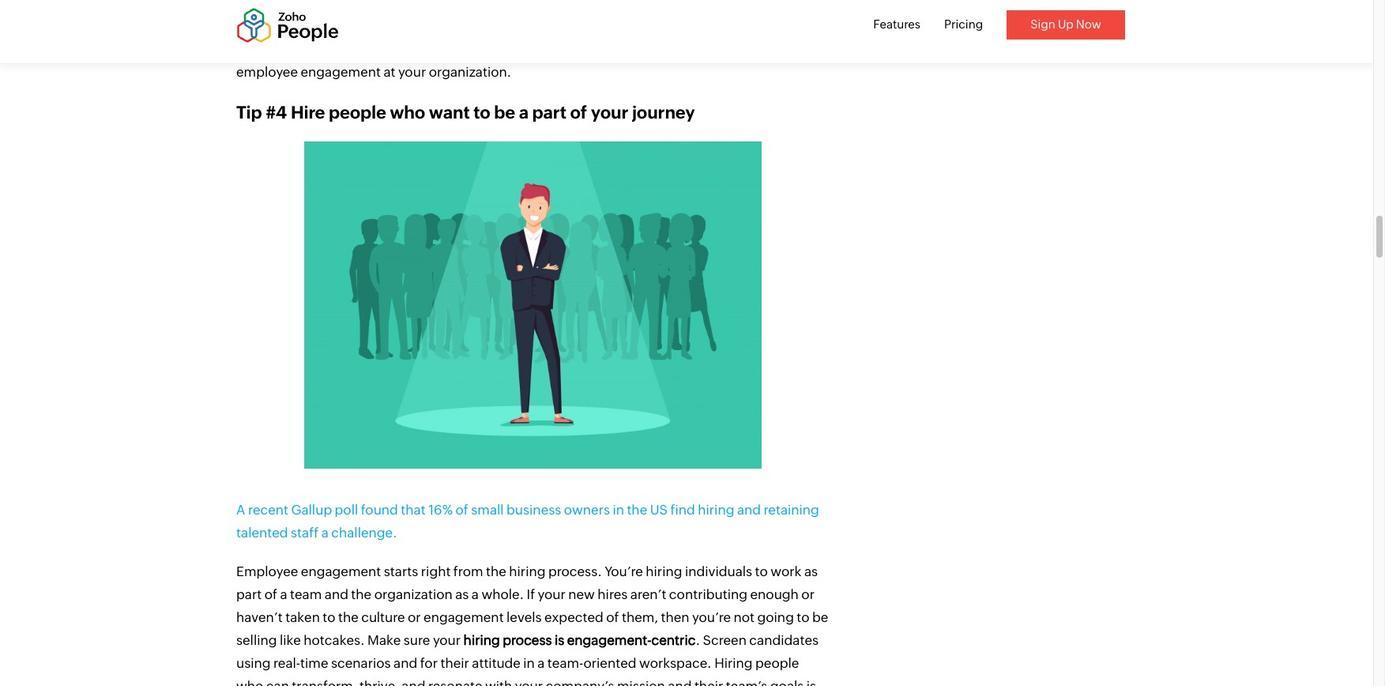 Task type: describe. For each thing, give the bounding box(es) containing it.
process
[[503, 632, 552, 648]]

contributing
[[669, 587, 748, 602]]

find
[[671, 502, 695, 518]]

you're
[[692, 610, 731, 625]]

levels
[[507, 610, 542, 625]]

hotcakes.
[[304, 632, 365, 648]]

and down for
[[402, 678, 426, 686]]

retaining
[[764, 502, 820, 518]]

for
[[420, 655, 438, 671]]

tip #4 hire people who want to be a part of your journey
[[236, 103, 695, 122]]

real-
[[274, 655, 300, 671]]

to left work
[[755, 564, 768, 579]]

a recent gallup poll found that 16% of small business owners in the us find hiring and retaining talented staff a challenge. link
[[236, 502, 820, 541]]

scenarios
[[331, 655, 391, 671]]

owners
[[564, 502, 610, 518]]

your right if
[[538, 587, 566, 602]]

hires
[[598, 587, 628, 602]]

challenge.
[[331, 525, 397, 541]]

0 horizontal spatial as
[[455, 587, 469, 602]]

starts
[[384, 564, 418, 579]]

right
[[421, 564, 451, 579]]

then
[[661, 610, 690, 625]]

small
[[471, 502, 504, 518]]

employee
[[236, 564, 298, 579]]

hiring up aren't
[[646, 564, 683, 579]]

whole.
[[482, 587, 524, 602]]

talented
[[236, 525, 288, 541]]

culture
[[361, 610, 405, 625]]

0 vertical spatial be
[[494, 103, 515, 122]]

centric
[[652, 632, 696, 648]]

features
[[874, 17, 921, 31]]

to right going
[[797, 610, 810, 625]]

a right 'want'
[[519, 103, 529, 122]]

pricing link
[[945, 17, 983, 31]]

with
[[485, 678, 512, 686]]

your inside ". screen candidates using real-time scenarios and for their attitude in a team-oriented workspace. hiring people who can transform, thrive, and resonate with your company's mission and their team's goals"
[[515, 678, 543, 686]]

and left for
[[394, 655, 418, 671]]

in for owners
[[613, 502, 624, 518]]

part inside employee engagement starts right from the hiring process. you're hiring individuals to work as part of a team and the organization as a whole. if your new hires aren't contributing enough or haven't taken to the culture or engagement levels expected of them, then you're not going to be selling like hotcakes. make sure your
[[236, 587, 262, 602]]

attitude
[[472, 655, 521, 671]]

engagement-
[[567, 632, 652, 648]]

workspace.
[[639, 655, 712, 671]]

to right 'want'
[[474, 103, 491, 122]]

taken
[[285, 610, 320, 625]]

not
[[734, 610, 755, 625]]

aren't
[[631, 587, 667, 602]]

like
[[280, 632, 301, 648]]

going
[[758, 610, 794, 625]]

sign up now
[[1031, 17, 1102, 31]]

and inside a recent gallup poll found that 16% of small business owners in the us find hiring and retaining talented staff a challenge.
[[737, 502, 761, 518]]

journey
[[632, 103, 695, 122]]

thrive,
[[360, 678, 399, 686]]

is
[[555, 632, 565, 648]]

in for attitude
[[523, 655, 535, 671]]

selling
[[236, 632, 277, 648]]

that
[[401, 502, 426, 518]]

0 vertical spatial their
[[441, 655, 469, 671]]

a inside a recent gallup poll found that 16% of small business owners in the us find hiring and retaining talented staff a challenge.
[[321, 525, 329, 541]]

features link
[[874, 17, 921, 31]]

screen
[[703, 632, 747, 648]]

business
[[507, 502, 561, 518]]

your up for
[[433, 632, 461, 648]]

resonate
[[428, 678, 483, 686]]

sign
[[1031, 17, 1056, 31]]

of inside a recent gallup poll found that 16% of small business owners in the us find hiring and retaining talented staff a challenge.
[[456, 502, 469, 518]]

hiring up attitude
[[464, 632, 500, 648]]

goals
[[771, 678, 804, 686]]

poll
[[335, 502, 358, 518]]

organization
[[374, 587, 453, 602]]

1 horizontal spatial engagement
[[424, 610, 504, 625]]

team's
[[726, 678, 768, 686]]

them,
[[622, 610, 658, 625]]

a
[[236, 502, 246, 518]]

pricing
[[945, 17, 983, 31]]

0 vertical spatial as
[[805, 564, 818, 579]]

hiring inside a recent gallup poll found that 16% of small business owners in the us find hiring and retaining talented staff a challenge.
[[698, 502, 735, 518]]

process.
[[548, 564, 602, 579]]

team-
[[548, 655, 584, 671]]



Task type: vqa. For each thing, say whether or not it's contained in the screenshot.
data within the dataholics: the solution to bad data in crm systems
no



Task type: locate. For each thing, give the bounding box(es) containing it.
to
[[474, 103, 491, 122], [755, 564, 768, 579], [323, 610, 336, 625], [797, 610, 810, 625]]

1 vertical spatial in
[[523, 655, 535, 671]]

us
[[650, 502, 668, 518]]

individuals
[[685, 564, 753, 579]]

your
[[591, 103, 629, 122], [538, 587, 566, 602], [433, 632, 461, 648], [515, 678, 543, 686]]

if
[[527, 587, 535, 602]]

the up culture
[[351, 587, 372, 602]]

0 vertical spatial people
[[329, 103, 386, 122]]

1 horizontal spatial part
[[532, 103, 567, 122]]

people inside ". screen candidates using real-time scenarios and for their attitude in a team-oriented workspace. hiring people who can transform, thrive, and resonate with your company's mission and their team's goals"
[[756, 655, 799, 671]]

0 vertical spatial in
[[613, 502, 624, 518]]

be
[[494, 103, 515, 122], [813, 610, 829, 625]]

people up goals
[[756, 655, 799, 671]]

be up the candidates at the bottom right of the page
[[813, 610, 829, 625]]

in down 'process'
[[523, 655, 535, 671]]

hiring up if
[[509, 564, 546, 579]]

company's
[[546, 678, 615, 686]]

1 horizontal spatial in
[[613, 502, 624, 518]]

0 horizontal spatial people
[[329, 103, 386, 122]]

0 vertical spatial part
[[532, 103, 567, 122]]

and left retaining
[[737, 502, 761, 518]]

your right with
[[515, 678, 543, 686]]

people
[[329, 103, 386, 122], [756, 655, 799, 671]]

0 horizontal spatial who
[[236, 678, 264, 686]]

found
[[361, 502, 398, 518]]

1 vertical spatial engagement
[[424, 610, 504, 625]]

1 vertical spatial or
[[408, 610, 421, 625]]

want
[[429, 103, 470, 122]]

of
[[570, 103, 587, 122], [456, 502, 469, 518], [265, 587, 277, 602], [606, 610, 619, 625]]

people right hire
[[329, 103, 386, 122]]

their up the resonate
[[441, 655, 469, 671]]

in right owners
[[613, 502, 624, 518]]

employee engagement starts right from the hiring process. you're hiring individuals to work as part of a team and the organization as a whole. if your new hires aren't contributing enough or haven't taken to the culture or engagement levels expected of them, then you're not going to be selling like hotcakes. make sure your
[[236, 564, 829, 648]]

their down the hiring
[[695, 678, 724, 686]]

you're
[[605, 564, 643, 579]]

who down using at left bottom
[[236, 678, 264, 686]]

0 horizontal spatial part
[[236, 587, 262, 602]]

hiring
[[698, 502, 735, 518], [509, 564, 546, 579], [646, 564, 683, 579], [464, 632, 500, 648]]

hiring process is engagement-centric
[[464, 632, 696, 648]]

in inside a recent gallup poll found that 16% of small business owners in the us find hiring and retaining talented staff a challenge.
[[613, 502, 624, 518]]

1 vertical spatial part
[[236, 587, 262, 602]]

0 horizontal spatial engagement
[[301, 564, 381, 579]]

or down work
[[802, 587, 815, 602]]

hire
[[291, 103, 325, 122]]

team
[[290, 587, 322, 602]]

a
[[519, 103, 529, 122], [321, 525, 329, 541], [280, 587, 287, 602], [472, 587, 479, 602], [538, 655, 545, 671]]

as right work
[[805, 564, 818, 579]]

and down workspace.
[[668, 678, 692, 686]]

the up the hotcakes.
[[338, 610, 359, 625]]

a left team at the left
[[280, 587, 287, 602]]

1 horizontal spatial be
[[813, 610, 829, 625]]

engagement
[[301, 564, 381, 579], [424, 610, 504, 625]]

tip
[[236, 103, 262, 122]]

0 horizontal spatial be
[[494, 103, 515, 122]]

transform,
[[292, 678, 357, 686]]

enough
[[750, 587, 799, 602]]

hiring right find
[[698, 502, 735, 518]]

new
[[569, 587, 595, 602]]

in inside ". screen candidates using real-time scenarios and for their attitude in a team-oriented workspace. hiring people who can transform, thrive, and resonate with your company's mission and their team's goals"
[[523, 655, 535, 671]]

engagement up team at the left
[[301, 564, 381, 579]]

1 horizontal spatial or
[[802, 587, 815, 602]]

1 horizontal spatial people
[[756, 655, 799, 671]]

can
[[266, 678, 289, 686]]

1 vertical spatial people
[[756, 655, 799, 671]]

gallup
[[291, 502, 332, 518]]

make
[[368, 632, 401, 648]]

a recent gallup poll found that 16% of small business owners in the us find hiring and retaining talented staff a challenge.
[[236, 502, 820, 541]]

work
[[771, 564, 802, 579]]

sign up now link
[[1007, 10, 1126, 39]]

.
[[696, 632, 700, 648]]

candidates
[[750, 632, 819, 648]]

recent
[[248, 502, 289, 518]]

1 horizontal spatial their
[[695, 678, 724, 686]]

staff
[[291, 525, 319, 541]]

the left us
[[627, 502, 648, 518]]

a inside ". screen candidates using real-time scenarios and for their attitude in a team-oriented workspace. hiring people who can transform, thrive, and resonate with your company's mission and their team's goals"
[[538, 655, 545, 671]]

1 vertical spatial be
[[813, 610, 829, 625]]

part
[[532, 103, 567, 122], [236, 587, 262, 602]]

as down from
[[455, 587, 469, 602]]

haven't
[[236, 610, 283, 625]]

engagement down whole.
[[424, 610, 504, 625]]

the inside a recent gallup poll found that 16% of small business owners in the us find hiring and retaining talented staff a challenge.
[[627, 502, 648, 518]]

who left 'want'
[[390, 103, 425, 122]]

a down from
[[472, 587, 479, 602]]

and inside employee engagement starts right from the hiring process. you're hiring individuals to work as part of a team and the organization as a whole. if your new hires aren't contributing enough or haven't taken to the culture or engagement levels expected of them, then you're not going to be selling like hotcakes. make sure your
[[325, 587, 349, 602]]

who
[[390, 103, 425, 122], [236, 678, 264, 686]]

a right staff on the bottom of page
[[321, 525, 329, 541]]

1 vertical spatial who
[[236, 678, 264, 686]]

to up the hotcakes.
[[323, 610, 336, 625]]

0 vertical spatial engagement
[[301, 564, 381, 579]]

1 horizontal spatial who
[[390, 103, 425, 122]]

1 vertical spatial as
[[455, 587, 469, 602]]

as
[[805, 564, 818, 579], [455, 587, 469, 602]]

hiring
[[715, 655, 753, 671]]

a left the "team-"
[[538, 655, 545, 671]]

who inside ". screen candidates using real-time scenarios and for their attitude in a team-oriented workspace. hiring people who can transform, thrive, and resonate with your company's mission and their team's goals"
[[236, 678, 264, 686]]

the
[[627, 502, 648, 518], [486, 564, 507, 579], [351, 587, 372, 602], [338, 610, 359, 625]]

#4
[[266, 103, 287, 122]]

1 vertical spatial their
[[695, 678, 724, 686]]

0 horizontal spatial or
[[408, 610, 421, 625]]

0 vertical spatial who
[[390, 103, 425, 122]]

or
[[802, 587, 815, 602], [408, 610, 421, 625]]

0 vertical spatial or
[[802, 587, 815, 602]]

from
[[454, 564, 483, 579]]

mission
[[617, 678, 665, 686]]

1 horizontal spatial as
[[805, 564, 818, 579]]

the up whole.
[[486, 564, 507, 579]]

sure
[[404, 632, 430, 648]]

be inside employee engagement starts right from the hiring process. you're hiring individuals to work as part of a team and the organization as a whole. if your new hires aren't contributing enough or haven't taken to the culture or engagement levels expected of them, then you're not going to be selling like hotcakes. make sure your
[[813, 610, 829, 625]]

be right 'want'
[[494, 103, 515, 122]]

16%
[[429, 502, 453, 518]]

0 horizontal spatial their
[[441, 655, 469, 671]]

your left journey
[[591, 103, 629, 122]]

expected
[[545, 610, 604, 625]]

0 horizontal spatial in
[[523, 655, 535, 671]]

or down organization
[[408, 610, 421, 625]]

their
[[441, 655, 469, 671], [695, 678, 724, 686]]

up
[[1058, 17, 1074, 31]]

. screen candidates using real-time scenarios and for their attitude in a team-oriented workspace. hiring people who can transform, thrive, and resonate with your company's mission and their team's goals 
[[236, 632, 819, 686]]

oriented
[[584, 655, 637, 671]]

now
[[1076, 17, 1102, 31]]

using
[[236, 655, 271, 671]]

and right team at the left
[[325, 587, 349, 602]]

time
[[300, 655, 328, 671]]



